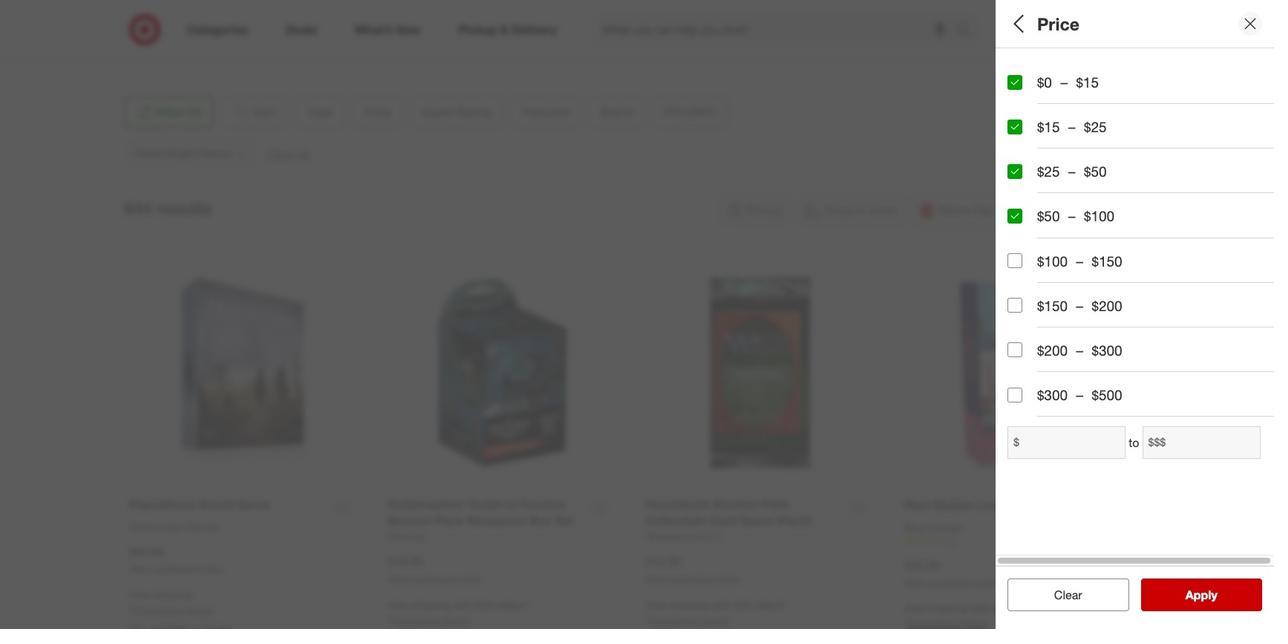 Task type: vqa. For each thing, say whether or not it's contained in the screenshot.
the too.
no



Task type: locate. For each thing, give the bounding box(es) containing it.
purchased down $15.95
[[672, 574, 714, 586]]

with down $20.99 when purchased online
[[971, 602, 990, 615]]

$150 up fpo/apo
[[1038, 297, 1068, 314]]

1 vertical spatial results
[[1195, 588, 1234, 603]]

apply. down $18.99 when purchased online on the left bottom
[[444, 614, 472, 627]]

* down $84.95 when purchased online
[[192, 589, 196, 601]]

$50 down $25;
[[1085, 163, 1107, 180]]

price for price
[[1038, 13, 1080, 34]]

purchased inside $18.99 when purchased online
[[413, 574, 456, 586]]

orders*
[[496, 599, 529, 611], [754, 599, 788, 611], [1013, 602, 1046, 615]]

shipping down $18.99 when purchased online on the left bottom
[[411, 599, 451, 611]]

online
[[200, 564, 224, 575], [458, 574, 482, 586], [717, 574, 741, 586], [975, 578, 999, 589]]

2 horizontal spatial exclusions apply. button
[[650, 614, 731, 628]]

when down the $20.99 in the right of the page
[[905, 578, 928, 589]]

clear button
[[1008, 579, 1130, 611]]

$25  –  $50
[[1038, 163, 1107, 180]]

0 vertical spatial $100
[[1208, 130, 1230, 142]]

0 vertical spatial results
[[157, 198, 212, 219]]

purchased inside $15.95 when purchased online
[[672, 574, 714, 586]]

results for 944 results
[[157, 198, 212, 219]]

1 vertical spatial $0
[[1008, 130, 1019, 142]]

results inside button
[[1195, 588, 1234, 603]]

exclusions down $84.95 when purchased online
[[133, 604, 183, 617]]

$0 inside price dialog
[[1038, 74, 1053, 91]]

online inside $20.99 when purchased online
[[975, 578, 999, 589]]

free shipping with $35 orders* * exclusions apply.
[[388, 599, 529, 627], [646, 599, 788, 627]]

0 horizontal spatial games;
[[1039, 78, 1076, 90]]

1 horizontal spatial $150
[[1093, 252, 1123, 269]]

online for $84.95
[[200, 564, 224, 575]]

1 vertical spatial $50
[[1085, 163, 1107, 180]]

purchased
[[155, 564, 197, 575], [413, 574, 456, 586], [672, 574, 714, 586], [931, 578, 973, 589]]

2 horizontal spatial with
[[971, 602, 990, 615]]

1 link
[[905, 535, 1135, 548]]

0 horizontal spatial with
[[454, 599, 473, 611]]

exclusions apply. button down $15.95 when purchased online
[[650, 614, 731, 628]]

games;
[[1039, 78, 1076, 90], [1104, 78, 1140, 90]]

shipping down $15.95 when purchased online
[[670, 599, 710, 611]]

online inside $84.95 when purchased online
[[200, 564, 224, 575]]

2 horizontal spatial $100
[[1208, 130, 1230, 142]]

$35 down $15.95 when purchased online
[[735, 599, 751, 611]]

$35
[[476, 599, 493, 611], [735, 599, 751, 611], [993, 602, 1010, 615]]

price
[[1038, 13, 1080, 34], [1008, 110, 1043, 128]]

purchased up free shipping * * exclusions apply.
[[155, 564, 197, 575]]

$100  –  $150 checkbox
[[1008, 253, 1023, 268]]

1 vertical spatial $300
[[1038, 386, 1068, 403]]

1 games; from the left
[[1039, 78, 1076, 90]]

price inside price $0  –  $15; $15  –  $25; $25  –  $50; $50  –  $100
[[1008, 110, 1043, 128]]

exclusions apply. button for $18.99
[[392, 614, 472, 628]]

1 horizontal spatial $35
[[735, 599, 751, 611]]

1 horizontal spatial exclusions apply. button
[[392, 614, 472, 628]]

search button
[[951, 13, 987, 49]]

of
[[1112, 374, 1125, 391]]

shipping inside free shipping * * exclusions apply.
[[153, 589, 192, 601]]

trading
[[1195, 78, 1229, 90]]

$25 down card on the right top
[[1085, 118, 1107, 135]]

$150  –  $200
[[1038, 297, 1123, 314]]

shipping down $84.95 when purchased online
[[153, 589, 192, 601]]

ga
[[1265, 78, 1275, 90]]

$100  –  $150
[[1038, 252, 1123, 269]]

free shipping with $35 orders* * exclusions apply. down $15.95 when purchased online
[[646, 599, 788, 627]]

0 horizontal spatial results
[[157, 198, 212, 219]]

None text field
[[1008, 427, 1127, 459], [1143, 427, 1262, 459], [1008, 427, 1127, 459], [1143, 427, 1262, 459]]

0 horizontal spatial $300
[[1038, 386, 1068, 403]]

clear inside clear all button
[[1047, 588, 1076, 603]]

0 vertical spatial $150
[[1093, 252, 1123, 269]]

apply. inside free shipping * * exclusions apply.
[[186, 604, 213, 617]]

$150
[[1093, 252, 1123, 269], [1038, 297, 1068, 314]]

$25
[[1085, 118, 1107, 135], [1116, 130, 1133, 142], [1038, 163, 1061, 180]]

clear down "1" link
[[1055, 588, 1083, 603]]

exclusions apply. button down $84.95 when purchased online
[[133, 603, 213, 618]]

$0  –  $15 checkbox
[[1008, 75, 1023, 90]]

purchased inside $20.99 when purchased online
[[931, 578, 973, 589]]

0 horizontal spatial orders*
[[496, 599, 529, 611]]

games; right card on the right top
[[1104, 78, 1140, 90]]

0 horizontal spatial $100
[[1038, 252, 1068, 269]]

when down $18.99
[[388, 574, 411, 586]]

when down '$84.95' in the bottom left of the page
[[129, 564, 152, 575]]

2 horizontal spatial $35
[[993, 602, 1010, 615]]

with down $18.99 when purchased online on the left bottom
[[454, 599, 473, 611]]

1 vertical spatial $150
[[1038, 297, 1068, 314]]

collectible
[[1143, 78, 1192, 90]]

1 horizontal spatial exclusions
[[392, 614, 441, 627]]

price dialog
[[996, 0, 1275, 629]]

price right all
[[1038, 13, 1080, 34]]

price up '$15;'
[[1008, 110, 1043, 128]]

$50 right $50  –  $100 option
[[1038, 208, 1061, 225]]

shipping for $18.99
[[411, 599, 451, 611]]

* down $18.99
[[388, 614, 392, 627]]

0 horizontal spatial free shipping with $35 orders* * exclusions apply.
[[388, 599, 529, 627]]

purchased for $20.99
[[931, 578, 973, 589]]

$50;
[[1151, 130, 1171, 142]]

with
[[454, 599, 473, 611], [713, 599, 732, 611], [971, 602, 990, 615]]

$35 for $20.99
[[993, 602, 1010, 615]]

filters
[[1034, 13, 1080, 34]]

Include out of stock checkbox
[[1008, 375, 1023, 390]]

1 horizontal spatial results
[[1195, 588, 1234, 603]]

search
[[951, 23, 987, 38]]

price inside dialog
[[1038, 13, 1080, 34]]

online inside $15.95 when purchased online
[[717, 574, 741, 586]]

$300
[[1093, 342, 1123, 359], [1038, 386, 1068, 403]]

What can we help you find? suggestions appear below search field
[[594, 13, 961, 46]]

$0
[[1038, 74, 1053, 91], [1008, 130, 1019, 142]]

apply. down $15.95 when purchased online
[[703, 614, 731, 627]]

2 horizontal spatial $50
[[1173, 130, 1190, 142]]

apply.
[[186, 604, 213, 617], [444, 614, 472, 627], [703, 614, 731, 627]]

1 horizontal spatial orders*
[[754, 599, 788, 611]]

shipping for $20.99
[[928, 602, 968, 615]]

fpo/apo button
[[1008, 308, 1275, 360]]

free down '$84.95' in the bottom left of the page
[[129, 589, 150, 601]]

results right 944
[[157, 198, 212, 219]]

results for see results
[[1195, 588, 1234, 603]]

results
[[157, 198, 212, 219], [1195, 588, 1234, 603]]

free shipping with $35 orders* * exclusions apply. down $18.99 when purchased online on the left bottom
[[388, 599, 529, 627]]

exclusions for $18.99
[[392, 614, 441, 627]]

$100
[[1208, 130, 1230, 142], [1085, 208, 1115, 225], [1038, 252, 1068, 269]]

free for $20.99
[[905, 602, 926, 615]]

1 horizontal spatial $100
[[1085, 208, 1115, 225]]

$15  –  $25
[[1038, 118, 1107, 135]]

free shipping with $35 orders*
[[905, 602, 1046, 615]]

purchased inside $84.95 when purchased online
[[155, 564, 197, 575]]

clear left all
[[1047, 588, 1076, 603]]

$25 right $25  –  $50 option
[[1038, 163, 1061, 180]]

1 horizontal spatial $200
[[1093, 297, 1123, 314]]

2 horizontal spatial apply.
[[703, 614, 731, 627]]

free down the $20.99 in the right of the page
[[905, 602, 926, 615]]

apply. down $84.95 when purchased online
[[186, 604, 213, 617]]

when down $15.95
[[646, 574, 670, 586]]

purchased down the $20.99 in the right of the page
[[931, 578, 973, 589]]

$100 up brand
[[1038, 252, 1068, 269]]

2 horizontal spatial $25
[[1116, 130, 1133, 142]]

$15 right '$15;'
[[1059, 130, 1076, 142]]

purchased for $84.95
[[155, 564, 197, 575]]

exclusions inside free shipping * * exclusions apply.
[[133, 604, 183, 617]]

exclusions down $15.95 when purchased online
[[650, 614, 700, 627]]

2 free shipping with $35 orders* * exclusions apply. from the left
[[646, 599, 788, 627]]

$150  –  $200 checkbox
[[1008, 298, 1023, 313]]

1 horizontal spatial free shipping with $35 orders* * exclusions apply.
[[646, 599, 788, 627]]

exclusions
[[133, 604, 183, 617], [392, 614, 441, 627], [650, 614, 700, 627]]

1 horizontal spatial apply.
[[444, 614, 472, 627]]

$15;
[[1037, 130, 1057, 142]]

1 free shipping with $35 orders* * exclusions apply. from the left
[[388, 599, 529, 627]]

1 clear from the left
[[1047, 588, 1076, 603]]

$20.99 when purchased online
[[905, 558, 999, 589]]

0 horizontal spatial $0
[[1008, 130, 1019, 142]]

0 vertical spatial price
[[1038, 13, 1080, 34]]

2 vertical spatial $100
[[1038, 252, 1068, 269]]

$0  –  $15
[[1038, 74, 1100, 91]]

guest rating
[[1008, 168, 1096, 185]]

$35 for $18.99
[[476, 599, 493, 611]]

with down $15.95 when purchased online
[[713, 599, 732, 611]]

2 horizontal spatial orders*
[[1013, 602, 1046, 615]]

when for $84.95
[[129, 564, 152, 575]]

with for $18.99
[[454, 599, 473, 611]]

shipping
[[153, 589, 192, 601], [411, 599, 451, 611], [670, 599, 710, 611], [928, 602, 968, 615]]

$84.95 when purchased online
[[129, 544, 224, 575]]

1 horizontal spatial games;
[[1104, 78, 1140, 90]]

shipping down $20.99 when purchased online
[[928, 602, 968, 615]]

0 vertical spatial $300
[[1093, 342, 1123, 359]]

$100 down rating
[[1085, 208, 1115, 225]]

2 clear from the left
[[1055, 588, 1083, 603]]

$20.99
[[905, 558, 941, 573]]

when inside $15.95 when purchased online
[[646, 574, 670, 586]]

$300 up include out of stock
[[1093, 342, 1123, 359]]

$0 right board
[[1038, 74, 1053, 91]]

$25 right $25;
[[1116, 130, 1133, 142]]

when inside $20.99 when purchased online
[[905, 578, 928, 589]]

$35 down $20.99 when purchased online
[[993, 602, 1010, 615]]

apply
[[1186, 588, 1218, 603]]

online for $20.99
[[975, 578, 999, 589]]

2 vertical spatial $50
[[1038, 208, 1061, 225]]

guest
[[1008, 168, 1048, 185]]

free shipping with $35 orders* * exclusions apply. for $18.99
[[388, 599, 529, 627]]

to
[[1130, 435, 1140, 450]]

online for $15.95
[[717, 574, 741, 586]]

exclusions down $18.99 when purchased online on the left bottom
[[392, 614, 441, 627]]

free down $15.95
[[646, 599, 667, 611]]

$50
[[1173, 130, 1190, 142], [1085, 163, 1107, 180], [1038, 208, 1061, 225]]

$200  –  $300 checkbox
[[1008, 343, 1023, 358]]

type
[[1008, 58, 1040, 76]]

0 vertical spatial $200
[[1093, 297, 1123, 314]]

games; left card on the right top
[[1039, 78, 1076, 90]]

free down $18.99
[[388, 599, 408, 611]]

1 horizontal spatial with
[[713, 599, 732, 611]]

free inside free shipping * * exclusions apply.
[[129, 589, 150, 601]]

brand button
[[1008, 256, 1275, 308]]

$300  –  $500 checkbox
[[1008, 388, 1023, 402]]

$200
[[1093, 297, 1123, 314], [1038, 342, 1068, 359]]

$35 down $18.99 when purchased online on the left bottom
[[476, 599, 493, 611]]

$150 up $150  –  $200 in the top right of the page
[[1093, 252, 1123, 269]]

$100 down trading
[[1208, 130, 1230, 142]]

free for $18.99
[[388, 599, 408, 611]]

see results
[[1171, 588, 1234, 603]]

$0 left '$15;'
[[1008, 130, 1019, 142]]

type board games; card games; collectible trading cards; ga
[[1008, 58, 1275, 90]]

$50 inside price $0  –  $15; $15  –  $25; $25  –  $50; $50  –  $100
[[1173, 130, 1190, 142]]

$50  –  $100
[[1038, 208, 1115, 225]]

clear inside clear button
[[1055, 588, 1083, 603]]

$200  –  $300
[[1038, 342, 1123, 359]]

0 horizontal spatial exclusions
[[133, 604, 183, 617]]

2835 commerce park drive fitchburg , wi 53719 us
[[136, 12, 264, 55]]

online inside $18.99 when purchased online
[[458, 574, 482, 586]]

1 vertical spatial price
[[1008, 110, 1043, 128]]

1 horizontal spatial $0
[[1038, 74, 1053, 91]]

$15
[[1077, 74, 1100, 91], [1038, 118, 1061, 135], [1059, 130, 1076, 142]]

card
[[1078, 78, 1101, 90]]

1 horizontal spatial $300
[[1093, 342, 1123, 359]]

0 horizontal spatial apply.
[[186, 604, 213, 617]]

0 horizontal spatial $35
[[476, 599, 493, 611]]

2 horizontal spatial exclusions
[[650, 614, 700, 627]]

apply. for $18.99
[[444, 614, 472, 627]]

0 horizontal spatial $25
[[1038, 163, 1061, 180]]

exclusions apply. button
[[133, 603, 213, 618], [392, 614, 472, 628], [650, 614, 731, 628]]

online for $18.99
[[458, 574, 482, 586]]

*
[[192, 589, 196, 601], [129, 604, 133, 617], [388, 614, 392, 627], [646, 614, 650, 627]]

0 horizontal spatial $200
[[1038, 342, 1068, 359]]

orders* for $20.99
[[1013, 602, 1046, 615]]

0 vertical spatial $0
[[1038, 74, 1053, 91]]

0 vertical spatial $50
[[1173, 130, 1190, 142]]

$500
[[1093, 386, 1123, 403]]

stock
[[1129, 374, 1163, 391]]

1 horizontal spatial $50
[[1085, 163, 1107, 180]]

when inside $84.95 when purchased online
[[129, 564, 152, 575]]

exclusions apply. button down $18.99 when purchased online on the left bottom
[[392, 614, 472, 628]]

when inside $18.99 when purchased online
[[388, 574, 411, 586]]

free
[[129, 589, 150, 601], [388, 599, 408, 611], [646, 599, 667, 611], [905, 602, 926, 615]]

$300 right the '$300  –  $500' checkbox
[[1038, 386, 1068, 403]]

when
[[129, 564, 152, 575], [388, 574, 411, 586], [646, 574, 670, 586], [905, 578, 928, 589]]

$15.95 when purchased online
[[646, 555, 741, 586]]

$50  –  $100 checkbox
[[1008, 209, 1023, 224]]

see results button
[[1142, 579, 1263, 611]]

results right see
[[1195, 588, 1234, 603]]

purchased for $15.95
[[672, 574, 714, 586]]

clear
[[1047, 588, 1076, 603], [1055, 588, 1083, 603]]

shipping for $15.95
[[670, 599, 710, 611]]

$50 right $50;
[[1173, 130, 1190, 142]]

purchased down $18.99
[[413, 574, 456, 586]]



Task type: describe. For each thing, give the bounding box(es) containing it.
guest rating button
[[1008, 152, 1275, 204]]

board
[[1008, 78, 1036, 90]]

price $0  –  $15; $15  –  $25; $25  –  $50; $50  –  $100
[[1008, 110, 1230, 142]]

include out of stock
[[1038, 374, 1163, 391]]

see
[[1171, 588, 1192, 603]]

$25;
[[1094, 130, 1114, 142]]

free shipping * * exclusions apply.
[[129, 589, 213, 617]]

$84.95
[[129, 544, 165, 559]]

when for $20.99
[[905, 578, 928, 589]]

cards;
[[1232, 78, 1262, 90]]

free shipping with $35 orders* * exclusions apply. for $15.95
[[646, 599, 788, 627]]

2 games; from the left
[[1104, 78, 1140, 90]]

featured
[[1008, 220, 1068, 237]]

brand
[[1008, 272, 1049, 289]]

$15 inside price $0  –  $15; $15  –  $25; $25  –  $50; $50  –  $100
[[1059, 130, 1076, 142]]

apply. for $15.95
[[703, 614, 731, 627]]

53719
[[200, 27, 229, 40]]

orders* for $15.95
[[754, 599, 788, 611]]

944
[[124, 198, 152, 219]]

when for $15.95
[[646, 574, 670, 586]]

$35 for $15.95
[[735, 599, 751, 611]]

$25 inside price $0  –  $15; $15  –  $25; $25  –  $50; $50  –  $100
[[1116, 130, 1133, 142]]

clear for clear
[[1055, 588, 1083, 603]]

with for $20.99
[[971, 602, 990, 615]]

1
[[951, 536, 956, 547]]

orders* for $18.99
[[496, 599, 529, 611]]

clear all button
[[1008, 579, 1130, 611]]

drive
[[240, 12, 264, 25]]

0 horizontal spatial $150
[[1038, 297, 1068, 314]]

1 vertical spatial $200
[[1038, 342, 1068, 359]]

* down $15.95
[[646, 614, 650, 627]]

clear all
[[1047, 588, 1091, 603]]

price for price $0  –  $15; $15  –  $25; $25  –  $50; $50  –  $100
[[1008, 110, 1043, 128]]

944 results
[[124, 198, 212, 219]]

clear for clear all
[[1047, 588, 1076, 603]]

exclusions for $15.95
[[650, 614, 700, 627]]

exclusions apply. button for $15.95
[[650, 614, 731, 628]]

all
[[1079, 588, 1091, 603]]

rating
[[1052, 168, 1096, 185]]

$15 right $15  –  $25 option
[[1038, 118, 1061, 135]]

,
[[179, 27, 182, 40]]

1 vertical spatial $100
[[1085, 208, 1115, 225]]

out
[[1088, 374, 1108, 391]]

free for $15.95
[[646, 599, 667, 611]]

all filters
[[1008, 13, 1080, 34]]

with for $15.95
[[713, 599, 732, 611]]

0 horizontal spatial exclusions apply. button
[[133, 603, 213, 618]]

$18.99 when purchased online
[[388, 555, 482, 586]]

wi
[[185, 27, 197, 40]]

$300  –  $500
[[1038, 386, 1123, 403]]

$100 inside price $0  –  $15; $15  –  $25; $25  –  $50; $50  –  $100
[[1208, 130, 1230, 142]]

* down '$84.95' in the bottom left of the page
[[129, 604, 133, 617]]

featured button
[[1008, 204, 1275, 256]]

park
[[216, 12, 237, 25]]

all
[[1008, 13, 1029, 34]]

$15  –  $25 checkbox
[[1008, 119, 1023, 134]]

us
[[136, 42, 150, 55]]

when for $18.99
[[388, 574, 411, 586]]

apply button
[[1142, 579, 1263, 611]]

include
[[1038, 374, 1084, 391]]

all filters dialog
[[996, 0, 1275, 629]]

purchased for $18.99
[[413, 574, 456, 586]]

$25  –  $50 checkbox
[[1008, 164, 1023, 179]]

$0 inside price $0  –  $15; $15  –  $25; $25  –  $50; $50  –  $100
[[1008, 130, 1019, 142]]

fitchburg
[[136, 27, 179, 40]]

$15.95
[[646, 555, 682, 569]]

fpo/apo
[[1008, 324, 1072, 341]]

commerce
[[162, 12, 213, 25]]

$15 up $15  –  $25
[[1077, 74, 1100, 91]]

$18.99
[[388, 555, 423, 569]]

0 horizontal spatial $50
[[1038, 208, 1061, 225]]

2835
[[136, 12, 159, 25]]

1 horizontal spatial $25
[[1085, 118, 1107, 135]]



